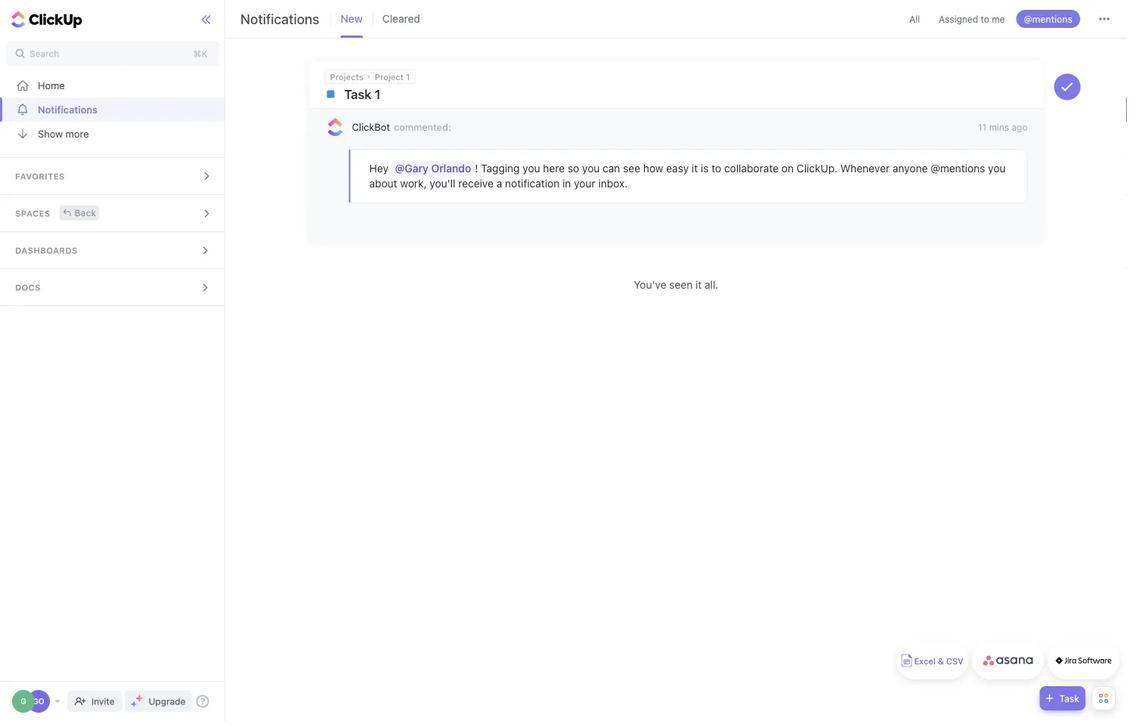 Task type: describe. For each thing, give the bounding box(es) containing it.
upgrade
[[149, 697, 186, 707]]

project 1 link
[[375, 72, 410, 82]]

back link
[[59, 205, 99, 221]]

see
[[623, 162, 641, 175]]

notifications inside sidebar navigation
[[38, 104, 98, 115]]

upgrade link
[[125, 691, 192, 713]]

inbox.
[[599, 177, 628, 190]]

clickup.
[[797, 162, 838, 175]]

hey
[[370, 162, 389, 175]]

me
[[993, 14, 1006, 24]]

work,
[[400, 177, 427, 190]]

collaborate
[[725, 162, 779, 175]]

&
[[939, 657, 945, 667]]

3 you from the left
[[989, 162, 1006, 175]]

1 horizontal spatial to
[[981, 14, 990, 24]]

home
[[38, 80, 65, 91]]

clickbot
[[352, 121, 390, 133]]

2 you from the left
[[583, 162, 600, 175]]

a
[[497, 177, 502, 190]]

!
[[475, 162, 478, 175]]

can
[[603, 162, 621, 175]]

new
[[341, 12, 363, 25]]

clickbot commented :
[[352, 121, 451, 133]]

excel & csv
[[915, 657, 964, 667]]

dashboards
[[15, 246, 78, 256]]

project
[[375, 72, 404, 82]]

ago
[[1012, 122, 1028, 132]]

hey @gary orlando
[[370, 162, 471, 175]]

project 1
[[375, 72, 410, 82]]

g
[[21, 697, 26, 706]]

1 you from the left
[[523, 162, 541, 175]]

sidebar navigation
[[0, 0, 228, 722]]

about
[[370, 177, 398, 190]]

how
[[644, 162, 664, 175]]

show more
[[38, 128, 89, 140]]

go
[[33, 697, 44, 706]]

receive
[[459, 177, 494, 190]]

you've seen it all.
[[634, 279, 719, 291]]

all
[[910, 14, 921, 24]]



Task type: locate. For each thing, give the bounding box(es) containing it.
@gary orlando button
[[392, 161, 475, 176]]

it
[[692, 162, 698, 175], [696, 279, 702, 291]]

show
[[38, 128, 63, 140]]

! tagging you here so you can see how easy it is to collaborate on clickup. whenever anyone @mentions you about work, you'll receive a notification in your inbox.
[[370, 162, 1009, 190]]

back
[[75, 208, 96, 218]]

@gary
[[395, 162, 429, 175]]

you up notification at top left
[[523, 162, 541, 175]]

commented
[[394, 121, 449, 133]]

11
[[979, 122, 987, 132]]

@mentions right 'me'
[[1025, 14, 1073, 24]]

cleared
[[383, 12, 420, 25]]

1 horizontal spatial @mentions
[[1025, 14, 1073, 24]]

11 mins ago
[[979, 122, 1028, 132]]

1 vertical spatial @mentions
[[931, 162, 986, 175]]

1 horizontal spatial 1
[[406, 72, 410, 82]]

mins
[[990, 122, 1010, 132]]

whenever
[[841, 162, 890, 175]]

spaces
[[15, 209, 50, 219]]

you've
[[634, 279, 667, 291]]

0 vertical spatial to
[[981, 14, 990, 24]]

0 horizontal spatial you
[[523, 162, 541, 175]]

1 horizontal spatial notifications
[[241, 11, 320, 27]]

assigned to me
[[940, 14, 1006, 24]]

:
[[449, 121, 451, 133]]

notifications
[[241, 11, 320, 27], [38, 104, 98, 115]]

you
[[523, 162, 541, 175], [583, 162, 600, 175], [989, 162, 1006, 175]]

sparkle svg 1 image
[[136, 695, 143, 703]]

you down mins
[[989, 162, 1006, 175]]

0 vertical spatial notifications
[[241, 11, 320, 27]]

@mentions inside ! tagging you here so you can see how easy it is to collaborate on clickup. whenever anyone @mentions you about work, you'll receive a notification in your inbox.
[[931, 162, 986, 175]]

excel
[[915, 657, 936, 667]]

favorites
[[15, 172, 65, 182]]

task
[[1060, 694, 1080, 704]]

0 horizontal spatial @mentions
[[931, 162, 986, 175]]

‎task
[[345, 87, 372, 102]]

notifications left 'new'
[[241, 11, 320, 27]]

⌘k
[[193, 48, 208, 59]]

projects
[[330, 72, 364, 82]]

assigned
[[940, 14, 979, 24]]

0 horizontal spatial to
[[712, 162, 722, 175]]

notifications up 'show more'
[[38, 104, 98, 115]]

docs
[[15, 283, 41, 293]]

‎task 1 link
[[325, 84, 966, 104]]

csv
[[947, 657, 964, 667]]

on
[[782, 162, 794, 175]]

1 horizontal spatial you
[[583, 162, 600, 175]]

1 right ‎task
[[375, 87, 381, 102]]

notifications link
[[0, 98, 226, 122]]

0 vertical spatial @mentions
[[1025, 14, 1073, 24]]

is
[[701, 162, 709, 175]]

1 vertical spatial 1
[[375, 87, 381, 102]]

tagging
[[481, 162, 520, 175]]

in
[[563, 177, 571, 190]]

excel & csv link
[[897, 642, 969, 680]]

search
[[30, 48, 59, 59]]

favorites button
[[0, 158, 226, 194]]

easy
[[667, 162, 689, 175]]

1 right the project
[[406, 72, 410, 82]]

1 for ‎task 1
[[375, 87, 381, 102]]

it left 'all.'
[[696, 279, 702, 291]]

1 vertical spatial to
[[712, 162, 722, 175]]

all.
[[705, 279, 719, 291]]

seen
[[670, 279, 693, 291]]

to
[[981, 14, 990, 24], [712, 162, 722, 175]]

g go
[[21, 697, 44, 706]]

0 horizontal spatial 1
[[375, 87, 381, 102]]

1 vertical spatial it
[[696, 279, 702, 291]]

1 for project 1
[[406, 72, 410, 82]]

1
[[406, 72, 410, 82], [375, 87, 381, 102]]

you up your
[[583, 162, 600, 175]]

invite
[[92, 697, 115, 707]]

1 vertical spatial notifications
[[38, 104, 98, 115]]

‎task 1
[[345, 87, 381, 102]]

orlando
[[432, 162, 471, 175]]

home link
[[0, 73, 226, 98]]

@mentions
[[1025, 14, 1073, 24], [931, 162, 986, 175]]

your
[[574, 177, 596, 190]]

so
[[568, 162, 580, 175]]

sparkle svg 2 image
[[131, 702, 137, 708]]

here
[[543, 162, 565, 175]]

it inside ! tagging you here so you can see how easy it is to collaborate on clickup. whenever anyone @mentions you about work, you'll receive a notification in your inbox.
[[692, 162, 698, 175]]

you'll
[[430, 177, 456, 190]]

0 vertical spatial it
[[692, 162, 698, 175]]

to left 'me'
[[981, 14, 990, 24]]

projects link
[[330, 72, 364, 82]]

to inside ! tagging you here so you can see how easy it is to collaborate on clickup. whenever anyone @mentions you about work, you'll receive a notification in your inbox.
[[712, 162, 722, 175]]

to right is
[[712, 162, 722, 175]]

anyone
[[893, 162, 928, 175]]

notification
[[505, 177, 560, 190]]

it left is
[[692, 162, 698, 175]]

0 horizontal spatial notifications
[[38, 104, 98, 115]]

0 vertical spatial 1
[[406, 72, 410, 82]]

2 horizontal spatial you
[[989, 162, 1006, 175]]

@mentions right anyone
[[931, 162, 986, 175]]

more
[[66, 128, 89, 140]]



Task type: vqa. For each thing, say whether or not it's contained in the screenshot.
PIZZA SLICE icon
no



